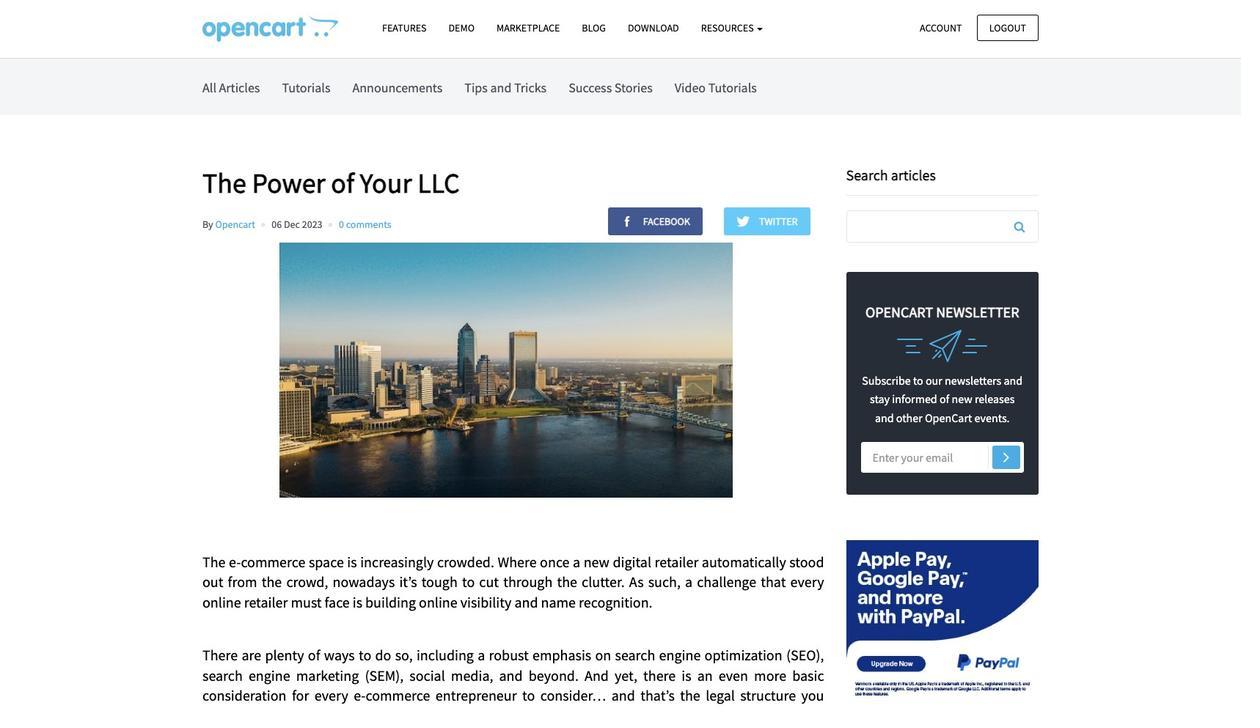 Task type: describe. For each thing, give the bounding box(es) containing it.
06 dec 2023
[[272, 218, 322, 231]]

and down stay
[[875, 411, 894, 425]]

video
[[675, 79, 706, 96]]

to inside subscribe to our newsletters and stay informed of new releases and other opencart events.
[[913, 373, 923, 388]]

the e-commerce space is increasingly crowded. where once a new digital retailer automatically stood out from the crowd, nowadays it's tough to cut through the clutter. as such, a challenge that every online retailer must face is building online visibility and name recognition.
[[202, 553, 827, 612]]

06
[[272, 218, 282, 231]]

recognition.
[[579, 593, 653, 612]]

must
[[291, 593, 322, 612]]

stood
[[789, 553, 824, 571]]

every inside there are plenty of ways to do so, including a robust emphasis on search engine optimization (seo), search engine marketing (sem), social media, and beyond. and yet, there is an even more basic consideration for every e-commerce entrepreneur to consider… and that's the legal structure you choose for your store.
[[315, 687, 348, 705]]

(sem),
[[365, 666, 404, 685]]

by opencart
[[202, 218, 255, 231]]

as
[[629, 573, 644, 591]]

0 horizontal spatial for
[[249, 707, 267, 709]]

new inside subscribe to our newsletters and stay informed of new releases and other opencart events.
[[952, 392, 972, 406]]

social twitter image
[[737, 215, 757, 228]]

1 horizontal spatial engine
[[659, 646, 701, 665]]

visibility
[[460, 593, 512, 612]]

tips and tricks
[[465, 79, 547, 96]]

success stories link
[[569, 59, 653, 115]]

building
[[365, 593, 416, 612]]

features link
[[371, 15, 438, 41]]

video tutorials
[[675, 79, 757, 96]]

comments
[[346, 218, 391, 231]]

0 comments link
[[339, 218, 391, 231]]

tough
[[422, 573, 458, 591]]

0 vertical spatial of
[[331, 166, 354, 200]]

1 online from the left
[[202, 593, 241, 612]]

increasingly
[[360, 553, 434, 571]]

facebook link
[[608, 207, 703, 235]]

angle right image
[[1003, 448, 1010, 466]]

0 vertical spatial is
[[347, 553, 357, 571]]

tips
[[465, 79, 488, 96]]

and down the robust
[[499, 666, 523, 685]]

emphasis
[[533, 646, 591, 665]]

legal
[[706, 687, 735, 705]]

0
[[339, 218, 344, 231]]

a for clutter.
[[573, 553, 580, 571]]

paypal blog image
[[846, 525, 1039, 709]]

features
[[382, 21, 427, 34]]

challenge
[[697, 573, 756, 591]]

1 horizontal spatial retailer
[[655, 553, 699, 571]]

consideration
[[202, 687, 286, 705]]

stay
[[870, 392, 890, 406]]

other
[[896, 411, 923, 425]]

account
[[920, 21, 962, 34]]

new inside the e-commerce space is increasingly crowded. where once a new digital retailer automatically stood out from the crowd, nowadays it's tough to cut through the clutter. as such, a challenge that every online retailer must face is building online visibility and name recognition.
[[584, 553, 610, 571]]

and
[[585, 666, 609, 685]]

tips and tricks link
[[465, 59, 547, 115]]

all articles link
[[202, 59, 260, 115]]

once
[[540, 553, 570, 571]]

social facebook image
[[621, 215, 641, 228]]

all articles
[[202, 79, 260, 96]]

facebook
[[641, 215, 690, 228]]

choose
[[202, 707, 246, 709]]

0 vertical spatial opencart
[[866, 303, 933, 321]]

out
[[202, 573, 223, 591]]

2023
[[302, 218, 322, 231]]

0 horizontal spatial the
[[262, 573, 282, 591]]

releases
[[975, 392, 1015, 406]]

digital
[[613, 553, 651, 571]]

account link
[[907, 14, 975, 41]]

opencart inside subscribe to our newsletters and stay informed of new releases and other opencart events.
[[925, 411, 972, 425]]

there
[[202, 646, 238, 665]]

even
[[719, 666, 748, 685]]

opencart link
[[215, 218, 255, 231]]

marketplace link
[[486, 15, 571, 41]]

your
[[360, 166, 412, 200]]

subscribe to our newsletters and stay informed of new releases and other opencart events.
[[862, 373, 1023, 425]]

demo link
[[438, 15, 486, 41]]

media,
[[451, 666, 493, 685]]

tutorials link
[[282, 59, 330, 115]]

basic
[[792, 666, 824, 685]]

such,
[[648, 573, 681, 591]]

twitter
[[757, 215, 798, 228]]

the inside there are plenty of ways to do so, including a robust emphasis on search engine optimization (seo), search engine marketing (sem), social media, and beyond. and yet, there is an even more basic consideration for every e-commerce entrepreneur to consider… and that's the legal structure you choose for your store.
[[680, 687, 700, 705]]

clutter.
[[582, 573, 625, 591]]

the for the e-commerce space is increasingly crowded. where once a new digital retailer automatically stood out from the crowd, nowadays it's tough to cut through the clutter. as such, a challenge that every online retailer must face is building online visibility and name recognition.
[[202, 553, 226, 571]]

that
[[761, 573, 786, 591]]

0 vertical spatial for
[[292, 687, 309, 705]]

1 vertical spatial a
[[685, 573, 693, 591]]

success stories
[[569, 79, 653, 96]]

marketplace
[[497, 21, 560, 34]]

2 online from the left
[[419, 593, 458, 612]]

where
[[498, 553, 537, 571]]

tricks
[[514, 79, 547, 96]]

beyond.
[[529, 666, 579, 685]]

newsletters
[[945, 373, 1001, 388]]

including
[[417, 646, 474, 665]]

download
[[628, 21, 679, 34]]

and inside "link"
[[490, 79, 512, 96]]

logout
[[989, 21, 1026, 34]]

video tutorials link
[[675, 59, 757, 115]]

articles
[[219, 79, 260, 96]]



Task type: locate. For each thing, give the bounding box(es) containing it.
optimization
[[705, 646, 782, 665]]

and inside the e-commerce space is increasingly crowded. where once a new digital retailer automatically stood out from the crowd, nowadays it's tough to cut through the clutter. as such, a challenge that every online retailer must face is building online visibility and name recognition.
[[514, 593, 538, 612]]

cut
[[479, 573, 499, 591]]

1 horizontal spatial for
[[292, 687, 309, 705]]

it's
[[399, 573, 417, 591]]

1 horizontal spatial online
[[419, 593, 458, 612]]

so,
[[395, 646, 413, 665]]

commerce inside the e-commerce space is increasingly crowded. where once a new digital retailer automatically stood out from the crowd, nowadays it's tough to cut through the clutter. as such, a challenge that every online retailer must face is building online visibility and name recognition.
[[241, 553, 305, 571]]

is up nowadays
[[347, 553, 357, 571]]

0 vertical spatial e-
[[229, 553, 241, 571]]

download link
[[617, 15, 690, 41]]

for down consideration
[[249, 707, 267, 709]]

a right once
[[573, 553, 580, 571]]

dec
[[284, 218, 300, 231]]

is inside there are plenty of ways to do so, including a robust emphasis on search engine optimization (seo), search engine marketing (sem), social media, and beyond. and yet, there is an even more basic consideration for every e-commerce entrepreneur to consider… and that's the legal structure you choose for your store.
[[682, 666, 691, 685]]

robust
[[489, 646, 529, 665]]

do
[[375, 646, 391, 665]]

new down newsletters
[[952, 392, 972, 406]]

0 horizontal spatial a
[[478, 646, 485, 665]]

2 vertical spatial of
[[308, 646, 320, 665]]

the up name
[[557, 573, 577, 591]]

2 horizontal spatial a
[[685, 573, 693, 591]]

a for yet,
[[478, 646, 485, 665]]

0 vertical spatial search
[[615, 646, 655, 665]]

the up "by opencart"
[[202, 166, 246, 200]]

blog link
[[571, 15, 617, 41]]

of down our
[[940, 392, 949, 406]]

a up media,
[[478, 646, 485, 665]]

is left an
[[682, 666, 691, 685]]

0 horizontal spatial search
[[202, 666, 243, 685]]

are
[[242, 646, 261, 665]]

0 horizontal spatial e-
[[229, 553, 241, 571]]

search articles
[[846, 166, 936, 184]]

0 vertical spatial new
[[952, 392, 972, 406]]

the
[[262, 573, 282, 591], [557, 573, 577, 591], [680, 687, 700, 705]]

e- up from
[[229, 553, 241, 571]]

a right such,
[[685, 573, 693, 591]]

Enter your email text field
[[861, 443, 1024, 473]]

of up "marketing"
[[308, 646, 320, 665]]

1 horizontal spatial of
[[331, 166, 354, 200]]

to down "crowded."
[[462, 573, 475, 591]]

a
[[573, 553, 580, 571], [685, 573, 693, 591], [478, 646, 485, 665]]

structure
[[740, 687, 796, 705]]

to down beyond.
[[522, 687, 535, 705]]

events.
[[975, 411, 1010, 425]]

2 the from the top
[[202, 553, 226, 571]]

online down tough
[[419, 593, 458, 612]]

e- down (sem),
[[354, 687, 366, 705]]

1 vertical spatial commerce
[[366, 687, 430, 705]]

the for the power of your llc
[[202, 166, 246, 200]]

2 tutorials from the left
[[708, 79, 757, 96]]

tutorials
[[282, 79, 330, 96], [708, 79, 757, 96]]

the inside the e-commerce space is increasingly crowded. where once a new digital retailer automatically stood out from the crowd, nowadays it's tough to cut through the clutter. as such, a challenge that every online retailer must face is building online visibility and name recognition.
[[202, 553, 226, 571]]

None text field
[[847, 211, 1038, 242]]

blog
[[582, 21, 606, 34]]

by
[[202, 218, 213, 231]]

0 horizontal spatial of
[[308, 646, 320, 665]]

opencart
[[866, 303, 933, 321], [925, 411, 972, 425]]

logout link
[[977, 14, 1039, 41]]

more
[[754, 666, 786, 685]]

search image
[[1014, 221, 1025, 233]]

crowd,
[[286, 573, 328, 591]]

0 vertical spatial retailer
[[655, 553, 699, 571]]

opencart newsletter
[[866, 303, 1019, 321]]

1 tutorials from the left
[[282, 79, 330, 96]]

commerce up from
[[241, 553, 305, 571]]

commerce inside there are plenty of ways to do so, including a robust emphasis on search engine optimization (seo), search engine marketing (sem), social media, and beyond. and yet, there is an even more basic consideration for every e-commerce entrepreneur to consider… and that's the legal structure you choose for your store.
[[366, 687, 430, 705]]

social
[[410, 666, 445, 685]]

name
[[541, 593, 576, 612]]

2 horizontal spatial of
[[940, 392, 949, 406]]

0 horizontal spatial new
[[584, 553, 610, 571]]

space
[[309, 553, 344, 571]]

commerce down (sem),
[[366, 687, 430, 705]]

that's
[[641, 687, 675, 705]]

0 horizontal spatial retailer
[[244, 593, 288, 612]]

of up 0
[[331, 166, 354, 200]]

our
[[926, 373, 943, 388]]

your
[[269, 707, 297, 709]]

engine down plenty
[[249, 666, 290, 685]]

stories
[[615, 79, 653, 96]]

1 horizontal spatial new
[[952, 392, 972, 406]]

0 horizontal spatial tutorials
[[282, 79, 330, 96]]

crowded.
[[437, 553, 494, 571]]

1 horizontal spatial commerce
[[366, 687, 430, 705]]

search
[[615, 646, 655, 665], [202, 666, 243, 685]]

power
[[252, 166, 325, 200]]

the power of your llc: unlocking online brand visibility for e-commerce entrepreneurs image
[[202, 15, 338, 42]]

of inside subscribe to our newsletters and stay informed of new releases and other opencart events.
[[940, 392, 949, 406]]

for
[[292, 687, 309, 705], [249, 707, 267, 709]]

there are plenty of ways to do so, including a robust emphasis on search engine optimization (seo), search engine marketing (sem), social media, and beyond. and yet, there is an even more basic consideration for every e-commerce entrepreneur to consider… and that's the legal structure you choose for your store.
[[202, 646, 827, 709]]

e- inside there are plenty of ways to do so, including a robust emphasis on search engine optimization (seo), search engine marketing (sem), social media, and beyond. and yet, there is an even more basic consideration for every e-commerce entrepreneur to consider… and that's the legal structure you choose for your store.
[[354, 687, 366, 705]]

1 horizontal spatial every
[[790, 573, 824, 591]]

you
[[801, 687, 824, 705]]

nowadays
[[333, 573, 395, 591]]

plenty
[[265, 646, 304, 665]]

0 horizontal spatial commerce
[[241, 553, 305, 571]]

0 horizontal spatial online
[[202, 593, 241, 612]]

every
[[790, 573, 824, 591], [315, 687, 348, 705]]

1 vertical spatial e-
[[354, 687, 366, 705]]

the right from
[[262, 573, 282, 591]]

1 horizontal spatial the
[[557, 573, 577, 591]]

yet,
[[615, 666, 637, 685]]

search down there
[[202, 666, 243, 685]]

and right tips
[[490, 79, 512, 96]]

1 vertical spatial search
[[202, 666, 243, 685]]

tutorials right articles
[[282, 79, 330, 96]]

of
[[331, 166, 354, 200], [940, 392, 949, 406], [308, 646, 320, 665]]

newsletter
[[936, 303, 1019, 321]]

1 vertical spatial retailer
[[244, 593, 288, 612]]

for up store.
[[292, 687, 309, 705]]

1 vertical spatial every
[[315, 687, 348, 705]]

a inside there are plenty of ways to do so, including a robust emphasis on search engine optimization (seo), search engine marketing (sem), social media, and beyond. and yet, there is an even more basic consideration for every e-commerce entrepreneur to consider… and that's the legal structure you choose for your store.
[[478, 646, 485, 665]]

1 vertical spatial is
[[353, 593, 362, 612]]

1 horizontal spatial a
[[573, 553, 580, 571]]

0 horizontal spatial engine
[[249, 666, 290, 685]]

ways
[[324, 646, 355, 665]]

retailer down from
[[244, 593, 288, 612]]

the up the out
[[202, 553, 226, 571]]

1 vertical spatial engine
[[249, 666, 290, 685]]

the
[[202, 166, 246, 200], [202, 553, 226, 571]]

(seo),
[[786, 646, 824, 665]]

marketing
[[296, 666, 359, 685]]

1 vertical spatial opencart
[[925, 411, 972, 425]]

retailer up such,
[[655, 553, 699, 571]]

the down an
[[680, 687, 700, 705]]

all
[[202, 79, 216, 96]]

retailer
[[655, 553, 699, 571], [244, 593, 288, 612]]

0 horizontal spatial every
[[315, 687, 348, 705]]

to left our
[[913, 373, 923, 388]]

new
[[952, 392, 972, 406], [584, 553, 610, 571]]

every inside the e-commerce space is increasingly crowded. where once a new digital retailer automatically stood out from the crowd, nowadays it's tough to cut through the clutter. as such, a challenge that every online retailer must face is building online visibility and name recognition.
[[790, 573, 824, 591]]

and up the releases
[[1004, 373, 1023, 388]]

0 vertical spatial the
[[202, 166, 246, 200]]

is right "face"
[[353, 593, 362, 612]]

0 vertical spatial a
[[573, 553, 580, 571]]

2 horizontal spatial the
[[680, 687, 700, 705]]

demo
[[449, 21, 475, 34]]

of inside there are plenty of ways to do so, including a robust emphasis on search engine optimization (seo), search engine marketing (sem), social media, and beyond. and yet, there is an even more basic consideration for every e-commerce entrepreneur to consider… and that's the legal structure you choose for your store.
[[308, 646, 320, 665]]

an
[[697, 666, 713, 685]]

store.
[[300, 707, 335, 709]]

1 horizontal spatial tutorials
[[708, 79, 757, 96]]

to inside the e-commerce space is increasingly crowded. where once a new digital retailer automatically stood out from the crowd, nowadays it's tough to cut through the clutter. as such, a challenge that every online retailer must face is building online visibility and name recognition.
[[462, 573, 475, 591]]

1 horizontal spatial e-
[[354, 687, 366, 705]]

to left do
[[359, 646, 371, 665]]

1 vertical spatial new
[[584, 553, 610, 571]]

new up clutter.
[[584, 553, 610, 571]]

announcements
[[352, 79, 443, 96]]

1 vertical spatial the
[[202, 553, 226, 571]]

and down through
[[514, 593, 538, 612]]

tutorials right video
[[708, 79, 757, 96]]

opencart up subscribe
[[866, 303, 933, 321]]

articles
[[891, 166, 936, 184]]

automatically
[[702, 553, 786, 571]]

1 horizontal spatial search
[[615, 646, 655, 665]]

informed
[[892, 392, 937, 406]]

subscribe
[[862, 373, 911, 388]]

through
[[503, 573, 553, 591]]

every up store.
[[315, 687, 348, 705]]

2 vertical spatial a
[[478, 646, 485, 665]]

from
[[228, 573, 257, 591]]

announcements link
[[352, 59, 443, 115]]

1 vertical spatial of
[[940, 392, 949, 406]]

online down the out
[[202, 593, 241, 612]]

0 comments
[[339, 218, 391, 231]]

search up yet,
[[615, 646, 655, 665]]

and down yet,
[[612, 687, 635, 705]]

0 vertical spatial engine
[[659, 646, 701, 665]]

twitter link
[[724, 207, 810, 235]]

e- inside the e-commerce space is increasingly crowded. where once a new digital retailer automatically stood out from the crowd, nowadays it's tough to cut through the clutter. as such, a challenge that every online retailer must face is building online visibility and name recognition.
[[229, 553, 241, 571]]

engine up there
[[659, 646, 701, 665]]

0 vertical spatial commerce
[[241, 553, 305, 571]]

1 the from the top
[[202, 166, 246, 200]]

every down stood
[[790, 573, 824, 591]]

0 vertical spatial every
[[790, 573, 824, 591]]

is
[[347, 553, 357, 571], [353, 593, 362, 612], [682, 666, 691, 685]]

opencart down informed
[[925, 411, 972, 425]]

the power of your llc
[[202, 166, 460, 200]]

2 vertical spatial is
[[682, 666, 691, 685]]

llc
[[417, 166, 460, 200]]

1 vertical spatial for
[[249, 707, 267, 709]]

success
[[569, 79, 612, 96]]

online
[[202, 593, 241, 612], [419, 593, 458, 612]]



Task type: vqa. For each thing, say whether or not it's contained in the screenshot.
the middle of
yes



